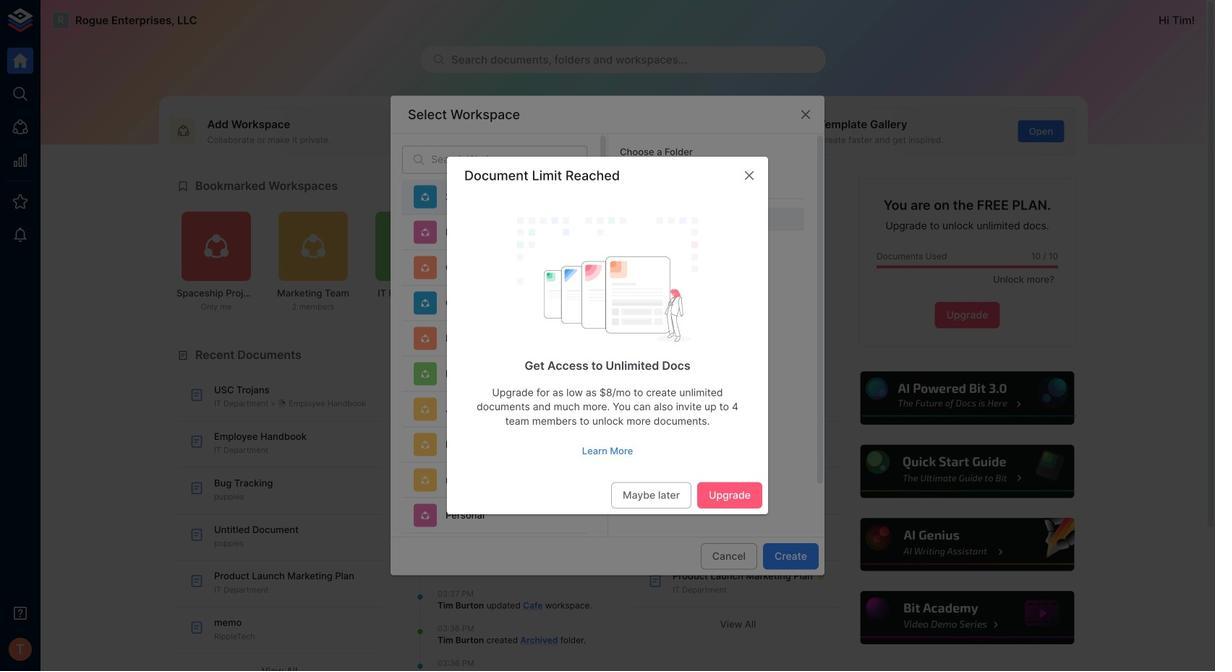 Task type: vqa. For each thing, say whether or not it's contained in the screenshot.
Upgrade within the the You are on the FREE PLAN. Upgrade to unlock unlimited docs.
no



Task type: describe. For each thing, give the bounding box(es) containing it.
1 help image from the top
[[859, 370, 1076, 428]]

3 help image from the top
[[859, 517, 1076, 574]]



Task type: locate. For each thing, give the bounding box(es) containing it.
dialog
[[391, 96, 825, 672], [447, 157, 768, 515]]

Search Workspaces... text field
[[431, 146, 587, 174]]

help image
[[859, 370, 1076, 428], [859, 443, 1076, 501], [859, 517, 1076, 574], [859, 590, 1076, 647]]

4 help image from the top
[[859, 590, 1076, 647]]

2 help image from the top
[[859, 443, 1076, 501]]



